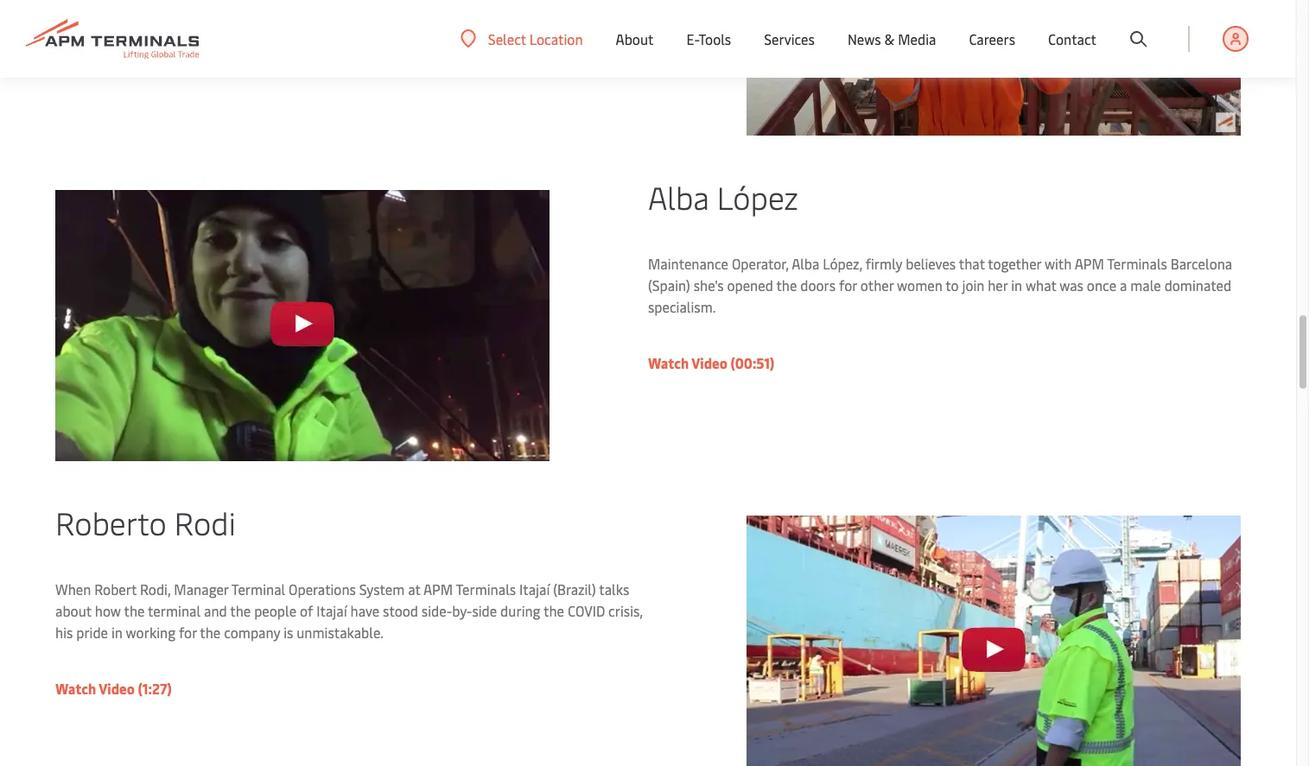 Task type: describe. For each thing, give the bounding box(es) containing it.
have
[[351, 602, 380, 621]]

talks
[[599, 580, 630, 599]]

opened
[[728, 275, 774, 294]]

(1:27)
[[138, 679, 172, 698]]

e-tools
[[687, 29, 732, 48]]

terminals for roberto rodi
[[456, 580, 516, 599]]

the up company
[[230, 602, 251, 621]]

news & media
[[848, 29, 937, 48]]

apm for alba lópez
[[1075, 254, 1105, 273]]

careers button
[[970, 0, 1016, 78]]

doors
[[801, 275, 836, 294]]

mumbai image
[[747, 0, 1242, 135]]

in inside 'when robert rodi, manager terminal operations system at apm terminals itajaí (brazil) talks about how the terminal and the people of itajaí have stood side-by-side during the covid crisis, his pride in working for the company is unmistakable.'
[[111, 623, 123, 642]]

&
[[885, 29, 895, 48]]

roberto rodi image
[[747, 516, 1242, 767]]

video for roberto rodi
[[99, 679, 135, 698]]

contact button
[[1049, 0, 1097, 78]]

watch video (00:51) link
[[648, 353, 775, 372]]

rodi
[[174, 501, 236, 544]]

0 vertical spatial alba
[[648, 175, 710, 217]]

manager
[[174, 580, 229, 599]]

maintenance
[[648, 254, 729, 273]]

watch for alba lópez
[[648, 353, 689, 372]]

other
[[861, 275, 894, 294]]

she's
[[694, 275, 724, 294]]

of
[[300, 602, 313, 621]]

maintenance operator, alba lópez, firmly believes that together with apm terminals barcelona (spain) she's opened the doors for other women to join her in what was once a male dominated specialism.
[[648, 254, 1233, 316]]

side-
[[422, 602, 452, 621]]

what
[[1026, 275, 1057, 294]]

operator,
[[732, 254, 789, 273]]

when robert rodi, manager terminal operations system at apm terminals itajaí (brazil) talks about how the terminal and the people of itajaí have stood side-by-side during the covid crisis, his pride in working for the company is unmistakable.
[[55, 580, 643, 642]]

people
[[254, 602, 297, 621]]

stood
[[383, 602, 418, 621]]

news & media button
[[848, 0, 937, 78]]

roberto rodi
[[55, 501, 236, 544]]

services
[[765, 29, 815, 48]]

alba lópez
[[648, 175, 799, 217]]

dominated
[[1165, 275, 1232, 294]]

(1:22)
[[138, 27, 172, 46]]

system
[[360, 580, 405, 599]]

select
[[488, 29, 526, 48]]

for inside 'when robert rodi, manager terminal operations system at apm terminals itajaí (brazil) talks about how the terminal and the people of itajaí have stood side-by-side during the covid crisis, his pride in working for the company is unmistakable.'
[[179, 623, 197, 642]]

alba inside maintenance operator, alba lópez, firmly believes that together with apm terminals barcelona (spain) she's opened the doors for other women to join her in what was once a male dominated specialism.
[[792, 254, 820, 273]]

careers
[[970, 29, 1016, 48]]

news
[[848, 29, 882, 48]]

location
[[530, 29, 583, 48]]

by-
[[452, 602, 472, 621]]

when
[[55, 580, 91, 599]]

watch video (1:27) link
[[55, 679, 172, 698]]

watch video (1:27)
[[55, 679, 172, 698]]

unmistakable.
[[297, 623, 384, 642]]

company
[[224, 623, 280, 642]]

side
[[472, 602, 497, 621]]



Task type: vqa. For each thing, say whether or not it's contained in the screenshot.
the bottom career
no



Task type: locate. For each thing, give the bounding box(es) containing it.
terminal
[[232, 580, 285, 599]]

1 vertical spatial apm
[[424, 580, 453, 599]]

0 vertical spatial apm
[[1075, 254, 1105, 273]]

join
[[963, 275, 985, 294]]

male
[[1131, 275, 1162, 294]]

apm
[[1075, 254, 1105, 273], [424, 580, 453, 599]]

video for alba lópez
[[692, 353, 728, 372]]

watch video (00:51)
[[648, 353, 775, 372]]

women
[[898, 275, 943, 294]]

the inside maintenance operator, alba lópez, firmly believes that together with apm terminals barcelona (spain) she's opened the doors for other women to join her in what was once a male dominated specialism.
[[777, 275, 798, 294]]

crisis,
[[609, 602, 643, 621]]

video left '(00:51)'
[[692, 353, 728, 372]]

watch video (1:22) link
[[55, 27, 172, 46]]

about
[[616, 29, 654, 48]]

media
[[899, 29, 937, 48]]

video left (1:22)
[[99, 27, 135, 46]]

about
[[55, 602, 92, 621]]

1 vertical spatial itajaí
[[317, 602, 347, 621]]

in right her
[[1012, 275, 1023, 294]]

0 vertical spatial itajaí
[[520, 580, 550, 599]]

that
[[960, 254, 985, 273]]

alba
[[648, 175, 710, 217], [792, 254, 820, 273]]

1 vertical spatial alba
[[792, 254, 820, 273]]

was
[[1060, 275, 1084, 294]]

0 horizontal spatial in
[[111, 623, 123, 642]]

at
[[408, 580, 421, 599]]

working
[[126, 623, 176, 642]]

terminal
[[148, 602, 201, 621]]

terminals inside 'when robert rodi, manager terminal operations system at apm terminals itajaí (brazil) talks about how the terminal and the people of itajaí have stood side-by-side during the covid crisis, his pride in working for the company is unmistakable.'
[[456, 580, 516, 599]]

1 vertical spatial for
[[179, 623, 197, 642]]

alba image
[[55, 190, 550, 461]]

2 vertical spatial video
[[99, 679, 135, 698]]

once
[[1088, 275, 1117, 294]]

terminals inside maintenance operator, alba lópez, firmly believes that together with apm terminals barcelona (spain) she's opened the doors for other women to join her in what was once a male dominated specialism.
[[1108, 254, 1168, 273]]

barcelona
[[1171, 254, 1233, 273]]

apm inside maintenance operator, alba lópez, firmly believes that together with apm terminals barcelona (spain) she's opened the doors for other women to join her in what was once a male dominated specialism.
[[1075, 254, 1105, 273]]

tools
[[699, 29, 732, 48]]

for down terminal
[[179, 623, 197, 642]]

her
[[988, 275, 1008, 294]]

apm up once
[[1075, 254, 1105, 273]]

apm inside 'when robert rodi, manager terminal operations system at apm terminals itajaí (brazil) talks about how the terminal and the people of itajaí have stood side-by-side during the covid crisis, his pride in working for the company is unmistakable.'
[[424, 580, 453, 599]]

0 horizontal spatial apm
[[424, 580, 453, 599]]

0 vertical spatial watch
[[55, 27, 96, 46]]

(brazil)
[[554, 580, 596, 599]]

the down (brazil)
[[544, 602, 565, 621]]

operations
[[289, 580, 356, 599]]

for
[[840, 275, 858, 294], [179, 623, 197, 642]]

a
[[1121, 275, 1128, 294]]

in down how in the bottom of the page
[[111, 623, 123, 642]]

during
[[501, 602, 541, 621]]

select location button
[[461, 29, 583, 48]]

itajaí up unmistakable.
[[317, 602, 347, 621]]

2 vertical spatial watch
[[55, 679, 96, 698]]

e-
[[687, 29, 699, 48]]

0 vertical spatial in
[[1012, 275, 1023, 294]]

pride
[[76, 623, 108, 642]]

watch
[[55, 27, 96, 46], [648, 353, 689, 372], [55, 679, 96, 698]]

for down lópez, firmly
[[840, 275, 858, 294]]

1 vertical spatial watch
[[648, 353, 689, 372]]

e-tools button
[[687, 0, 732, 78]]

believes
[[906, 254, 956, 273]]

0 vertical spatial terminals
[[1108, 254, 1168, 273]]

rodi,
[[140, 580, 171, 599]]

select location
[[488, 29, 583, 48]]

1 horizontal spatial for
[[840, 275, 858, 294]]

the down and
[[200, 623, 221, 642]]

apm up side-
[[424, 580, 453, 599]]

1 vertical spatial terminals
[[456, 580, 516, 599]]

alba up maintenance
[[648, 175, 710, 217]]

1 horizontal spatial itajaí
[[520, 580, 550, 599]]

(00:51)
[[731, 353, 775, 372]]

video
[[99, 27, 135, 46], [692, 353, 728, 372], [99, 679, 135, 698]]

terminals
[[1108, 254, 1168, 273], [456, 580, 516, 599]]

the left the doors
[[777, 275, 798, 294]]

in inside maintenance operator, alba lópez, firmly believes that together with apm terminals barcelona (spain) she's opened the doors for other women to join her in what was once a male dominated specialism.
[[1012, 275, 1023, 294]]

about button
[[616, 0, 654, 78]]

roberto
[[55, 501, 167, 544]]

1 horizontal spatial apm
[[1075, 254, 1105, 273]]

to
[[946, 275, 959, 294]]

and
[[204, 602, 227, 621]]

0 horizontal spatial terminals
[[456, 580, 516, 599]]

watch video (1:22)
[[55, 27, 172, 46]]

itajaí up during
[[520, 580, 550, 599]]

is
[[284, 623, 293, 642]]

with
[[1045, 254, 1072, 273]]

0 horizontal spatial itajaí
[[317, 602, 347, 621]]

itajaí
[[520, 580, 550, 599], [317, 602, 347, 621]]

contact
[[1049, 29, 1097, 48]]

0 vertical spatial for
[[840, 275, 858, 294]]

watch left (1:22)
[[55, 27, 96, 46]]

watch down specialism.
[[648, 353, 689, 372]]

together
[[989, 254, 1042, 273]]

terminals up side
[[456, 580, 516, 599]]

watch for roberto rodi
[[55, 679, 96, 698]]

alba up the doors
[[792, 254, 820, 273]]

terminals up male
[[1108, 254, 1168, 273]]

specialism.
[[648, 297, 716, 316]]

the
[[777, 275, 798, 294], [124, 602, 145, 621], [230, 602, 251, 621], [544, 602, 565, 621], [200, 623, 221, 642]]

his
[[55, 623, 73, 642]]

0 horizontal spatial for
[[179, 623, 197, 642]]

apm for roberto rodi
[[424, 580, 453, 599]]

covid
[[568, 602, 605, 621]]

0 horizontal spatial alba
[[648, 175, 710, 217]]

1 vertical spatial video
[[692, 353, 728, 372]]

terminals for alba lópez
[[1108, 254, 1168, 273]]

1 vertical spatial in
[[111, 623, 123, 642]]

1 horizontal spatial in
[[1012, 275, 1023, 294]]

robert
[[94, 580, 137, 599]]

in
[[1012, 275, 1023, 294], [111, 623, 123, 642]]

1 horizontal spatial terminals
[[1108, 254, 1168, 273]]

services button
[[765, 0, 815, 78]]

watch down his
[[55, 679, 96, 698]]

how
[[95, 602, 121, 621]]

lópez
[[718, 175, 799, 217]]

lópez, firmly
[[823, 254, 903, 273]]

(spain)
[[648, 275, 691, 294]]

for inside maintenance operator, alba lópez, firmly believes that together with apm terminals barcelona (spain) she's opened the doors for other women to join her in what was once a male dominated specialism.
[[840, 275, 858, 294]]

the right how in the bottom of the page
[[124, 602, 145, 621]]

0 vertical spatial video
[[99, 27, 135, 46]]

1 horizontal spatial alba
[[792, 254, 820, 273]]

video left "(1:27)"
[[99, 679, 135, 698]]



